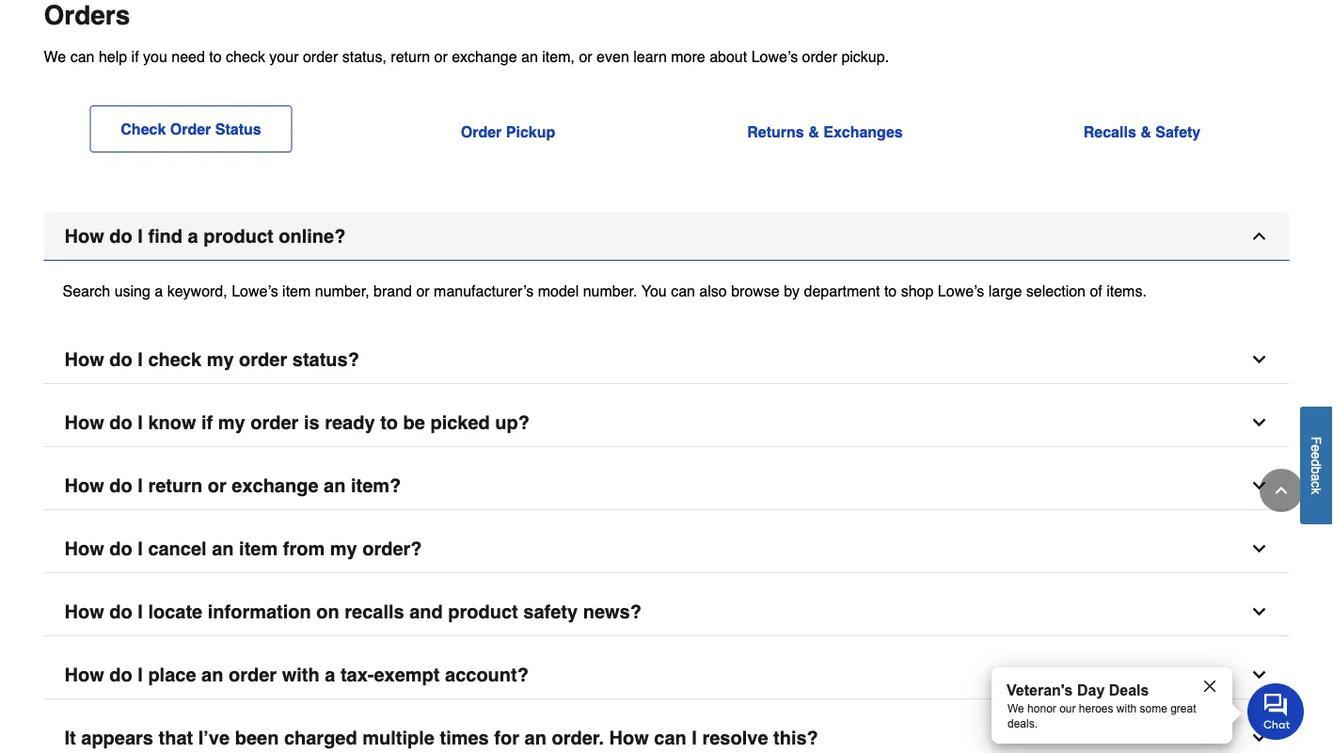 Task type: locate. For each thing, give the bounding box(es) containing it.
or
[[434, 48, 448, 65], [579, 48, 593, 65], [416, 282, 430, 299], [208, 475, 227, 497]]

lowe's right 'about'
[[752, 48, 798, 65]]

6 do from the top
[[109, 601, 132, 623]]

1 vertical spatial my
[[218, 412, 245, 434]]

0 vertical spatial can
[[70, 48, 95, 65]]

how inside "how do i locate information on recalls and product safety news?" button
[[64, 601, 104, 623]]

i for check
[[138, 349, 143, 370]]

how inside how do i return or exchange an item? button
[[64, 475, 104, 497]]

1 chevron down image from the top
[[1251, 476, 1269, 495]]

0 vertical spatial return
[[391, 48, 430, 65]]

item left number,
[[283, 282, 311, 299]]

close image
[[1203, 679, 1218, 694]]

1 vertical spatial check
[[148, 349, 202, 370]]

i for locate
[[138, 601, 143, 623]]

charged
[[284, 727, 357, 749]]

to
[[209, 48, 222, 65], [885, 282, 897, 299], [380, 412, 398, 434]]

1 horizontal spatial item
[[283, 282, 311, 299]]

returns & exchanges
[[748, 123, 903, 140]]

an
[[522, 48, 538, 65], [324, 475, 346, 497], [212, 538, 234, 560], [202, 664, 224, 686], [525, 727, 547, 749]]

i for cancel
[[138, 538, 143, 560]]

you
[[642, 282, 667, 299]]

a up k
[[1310, 474, 1325, 481]]

1 horizontal spatial check
[[226, 48, 265, 65]]

it
[[64, 727, 76, 749]]

& right returns
[[809, 123, 820, 140]]

1 vertical spatial we
[[1008, 702, 1025, 715]]

a
[[188, 225, 198, 247], [155, 282, 163, 299], [1310, 474, 1325, 481], [325, 664, 335, 686]]

locate
[[148, 601, 203, 623]]

do
[[109, 225, 132, 247], [109, 349, 132, 370], [109, 412, 132, 434], [109, 475, 132, 497], [109, 538, 132, 560], [109, 601, 132, 623], [109, 664, 132, 686]]

chevron down image
[[1251, 476, 1269, 495], [1251, 539, 1269, 558], [1251, 729, 1269, 747]]

product up keyword,
[[204, 225, 274, 247]]

f e e d b a c k
[[1310, 436, 1325, 494]]

and
[[410, 601, 443, 623]]

check
[[226, 48, 265, 65], [148, 349, 202, 370]]

exchange
[[452, 48, 517, 65], [232, 475, 319, 497]]

how inside how do i check my order status? button
[[64, 349, 104, 370]]

1 horizontal spatial if
[[201, 412, 213, 434]]

how inside how do i place an order with a tax-exempt account? button
[[64, 664, 104, 686]]

item left from
[[239, 538, 278, 560]]

&
[[809, 123, 820, 140], [1141, 123, 1152, 140]]

how for how do i place an order with a tax-exempt account?
[[64, 664, 104, 686]]

exchange down how do i know if my order is ready to be picked up?
[[232, 475, 319, 497]]

how for how do i cancel an item from my order?
[[64, 538, 104, 560]]

b
[[1310, 466, 1325, 474]]

how inside it appears that i've been charged multiple times for an order. how can i resolve this? button
[[610, 727, 649, 749]]

to inside button
[[380, 412, 398, 434]]

my down keyword,
[[207, 349, 234, 370]]

1 & from the left
[[809, 123, 820, 140]]

return right status,
[[391, 48, 430, 65]]

0 vertical spatial product
[[204, 225, 274, 247]]

that
[[159, 727, 193, 749]]

can
[[70, 48, 95, 65], [671, 282, 696, 299], [655, 727, 687, 749]]

using
[[115, 282, 151, 299]]

0 horizontal spatial check
[[148, 349, 202, 370]]

2 chevron down image from the top
[[1251, 539, 1269, 558]]

picked
[[431, 412, 490, 434]]

my right know
[[218, 412, 245, 434]]

1 vertical spatial can
[[671, 282, 696, 299]]

how do i know if my order is ready to be picked up?
[[64, 412, 530, 434]]

0 horizontal spatial if
[[131, 48, 139, 65]]

exchange inside how do i return or exchange an item? button
[[232, 475, 319, 497]]

we for we can help if you need to check your order status, return or exchange an item, or even learn more about lowe's order pickup.
[[44, 48, 66, 65]]

1 horizontal spatial exchange
[[452, 48, 517, 65]]

1 vertical spatial chevron down image
[[1251, 539, 1269, 558]]

1 horizontal spatial to
[[380, 412, 398, 434]]

do for cancel
[[109, 538, 132, 560]]

chevron down image inside how do i place an order with a tax-exempt account? button
[[1251, 666, 1269, 684]]

do for locate
[[109, 601, 132, 623]]

a left "tax-"
[[325, 664, 335, 686]]

2 vertical spatial chevron down image
[[1251, 729, 1269, 747]]

or right brand
[[416, 282, 430, 299]]

know
[[148, 412, 196, 434]]

i inside button
[[138, 412, 143, 434]]

we
[[44, 48, 66, 65], [1008, 702, 1025, 715]]

how do i place an order with a tax-exempt account?
[[64, 664, 529, 686]]

1 vertical spatial with
[[1117, 702, 1137, 715]]

lowe's
[[752, 48, 798, 65], [232, 282, 278, 299], [938, 282, 985, 299]]

we can help if you need to check your order status, return or exchange an item, or even learn more about lowe's order pickup.
[[44, 48, 890, 65]]

1 do from the top
[[109, 225, 132, 247]]

0 horizontal spatial we
[[44, 48, 66, 65]]

e up b
[[1310, 452, 1325, 459]]

0 horizontal spatial lowe's
[[232, 282, 278, 299]]

order left is on the left of the page
[[251, 412, 299, 434]]

1 horizontal spatial we
[[1008, 702, 1025, 715]]

7 do from the top
[[109, 664, 132, 686]]

find
[[148, 225, 183, 247]]

0 horizontal spatial item
[[239, 538, 278, 560]]

order right your
[[303, 48, 338, 65]]

safety
[[1156, 123, 1201, 140]]

selection
[[1027, 282, 1086, 299]]

to left "be"
[[380, 412, 398, 434]]

& left safety
[[1141, 123, 1152, 140]]

we down orders
[[44, 48, 66, 65]]

with down deals
[[1117, 702, 1137, 715]]

3 chevron down image from the top
[[1251, 602, 1269, 621]]

with
[[282, 664, 320, 686], [1117, 702, 1137, 715]]

if right know
[[201, 412, 213, 434]]

item inside button
[[239, 538, 278, 560]]

can down how do i place an order with a tax-exempt account? button
[[655, 727, 687, 749]]

recalls
[[345, 601, 404, 623]]

with left "tax-"
[[282, 664, 320, 686]]

chevron down image for news?
[[1251, 602, 1269, 621]]

0 vertical spatial we
[[44, 48, 66, 65]]

brand
[[374, 282, 412, 299]]

can right you at the top of the page
[[671, 282, 696, 299]]

1 horizontal spatial &
[[1141, 123, 1152, 140]]

chevron down image for for
[[1251, 729, 1269, 747]]

model
[[538, 282, 579, 299]]

with inside we honor our heroes with some great deals.
[[1117, 702, 1137, 715]]

an left the item,
[[522, 48, 538, 65]]

or up the "how do i cancel an item from my order?"
[[208, 475, 227, 497]]

chevron down image
[[1251, 350, 1269, 369], [1251, 413, 1269, 432], [1251, 602, 1269, 621], [1251, 666, 1269, 684]]

i for place
[[138, 664, 143, 686]]

check up know
[[148, 349, 202, 370]]

0 horizontal spatial exchange
[[232, 475, 319, 497]]

5 do from the top
[[109, 538, 132, 560]]

return up 'cancel'
[[148, 475, 203, 497]]

0 vertical spatial chevron down image
[[1251, 476, 1269, 495]]

0 vertical spatial my
[[207, 349, 234, 370]]

0 horizontal spatial with
[[282, 664, 320, 686]]

how inside how do i cancel an item from my order? button
[[64, 538, 104, 560]]

0 vertical spatial to
[[209, 48, 222, 65]]

0 vertical spatial item
[[283, 282, 311, 299]]

2 do from the top
[[109, 349, 132, 370]]

can left help
[[70, 48, 95, 65]]

do for check
[[109, 349, 132, 370]]

my right from
[[330, 538, 357, 560]]

1 vertical spatial to
[[885, 282, 897, 299]]

order left status?
[[239, 349, 287, 370]]

to left shop
[[885, 282, 897, 299]]

1 vertical spatial exchange
[[232, 475, 319, 497]]

we up deals.
[[1008, 702, 1025, 715]]

to right need
[[209, 48, 222, 65]]

order
[[170, 120, 211, 137], [461, 123, 502, 140]]

0 vertical spatial with
[[282, 664, 320, 686]]

e
[[1310, 444, 1325, 452], [1310, 452, 1325, 459]]

safety
[[524, 601, 578, 623]]

browse
[[732, 282, 780, 299]]

we inside we honor our heroes with some great deals.
[[1008, 702, 1025, 715]]

2 vertical spatial to
[[380, 412, 398, 434]]

f
[[1310, 436, 1325, 444]]

chevron down image inside how do i cancel an item from my order? button
[[1251, 539, 1269, 558]]

0 horizontal spatial order
[[170, 120, 211, 137]]

chevron down image inside how do i return or exchange an item? button
[[1251, 476, 1269, 495]]

d
[[1310, 459, 1325, 466]]

items.
[[1107, 282, 1147, 299]]

4 chevron down image from the top
[[1251, 666, 1269, 684]]

2 & from the left
[[1141, 123, 1152, 140]]

keyword,
[[167, 282, 228, 299]]

1 horizontal spatial product
[[448, 601, 518, 623]]

c
[[1310, 481, 1325, 488]]

chevron down image inside it appears that i've been charged multiple times for an order. how can i resolve this? button
[[1251, 729, 1269, 747]]

1 horizontal spatial return
[[391, 48, 430, 65]]

if inside button
[[201, 412, 213, 434]]

order left pickup.
[[803, 48, 838, 65]]

item
[[283, 282, 311, 299], [239, 538, 278, 560]]

it appears that i've been charged multiple times for an order. how can i resolve this? button
[[44, 715, 1290, 753]]

it appears that i've been charged multiple times for an order. how can i resolve this?
[[64, 727, 819, 749]]

how do i return or exchange an item? button
[[44, 462, 1290, 510]]

chevron down image inside "how do i locate information on recalls and product safety news?" button
[[1251, 602, 1269, 621]]

lowe's right keyword,
[[232, 282, 278, 299]]

3 chevron down image from the top
[[1251, 729, 1269, 747]]

number,
[[315, 282, 370, 299]]

product right and
[[448, 601, 518, 623]]

how
[[64, 225, 104, 247], [64, 349, 104, 370], [64, 412, 104, 434], [64, 475, 104, 497], [64, 538, 104, 560], [64, 601, 104, 623], [64, 664, 104, 686], [610, 727, 649, 749]]

search
[[63, 282, 110, 299]]

can inside button
[[655, 727, 687, 749]]

tax-
[[341, 664, 374, 686]]

my
[[207, 349, 234, 370], [218, 412, 245, 434], [330, 538, 357, 560]]

0 horizontal spatial product
[[204, 225, 274, 247]]

i
[[138, 225, 143, 247], [138, 349, 143, 370], [138, 412, 143, 434], [138, 475, 143, 497], [138, 538, 143, 560], [138, 601, 143, 623], [138, 664, 143, 686], [692, 727, 697, 749]]

how for how do i find a product online?
[[64, 225, 104, 247]]

e up the d
[[1310, 444, 1325, 452]]

item for lowe's
[[283, 282, 311, 299]]

order up been
[[229, 664, 277, 686]]

3 do from the top
[[109, 412, 132, 434]]

order right check
[[170, 120, 211, 137]]

your
[[270, 48, 299, 65]]

how do i find a product online?
[[64, 225, 346, 247]]

i've
[[198, 727, 230, 749]]

exchange left the item,
[[452, 48, 517, 65]]

do for return
[[109, 475, 132, 497]]

2 vertical spatial my
[[330, 538, 357, 560]]

also
[[700, 282, 727, 299]]

1 vertical spatial if
[[201, 412, 213, 434]]

do inside button
[[109, 412, 132, 434]]

1 vertical spatial return
[[148, 475, 203, 497]]

an right place
[[202, 664, 224, 686]]

check left your
[[226, 48, 265, 65]]

be
[[403, 412, 425, 434]]

status?
[[293, 349, 360, 370]]

0 horizontal spatial return
[[148, 475, 203, 497]]

return
[[391, 48, 430, 65], [148, 475, 203, 497]]

how do i cancel an item from my order? button
[[44, 525, 1290, 573]]

1 horizontal spatial with
[[1117, 702, 1137, 715]]

4 do from the top
[[109, 475, 132, 497]]

0 horizontal spatial &
[[809, 123, 820, 140]]

1 chevron down image from the top
[[1251, 350, 1269, 369]]

if left "you"
[[131, 48, 139, 65]]

how inside how do i find a product online? button
[[64, 225, 104, 247]]

2 vertical spatial can
[[655, 727, 687, 749]]

how do i check my order status?
[[64, 349, 360, 370]]

1 vertical spatial item
[[239, 538, 278, 560]]

number.
[[583, 282, 638, 299]]

if
[[131, 48, 139, 65], [201, 412, 213, 434]]

order left pickup
[[461, 123, 502, 140]]

2 chevron down image from the top
[[1251, 413, 1269, 432]]

check order status link
[[90, 105, 292, 153]]

lowe's right shop
[[938, 282, 985, 299]]

how inside how do i know if my order is ready to be picked up? button
[[64, 412, 104, 434]]

return inside button
[[148, 475, 203, 497]]

chat invite button image
[[1248, 683, 1306, 740]]

i for know
[[138, 412, 143, 434]]

chevron down image inside how do i know if my order is ready to be picked up? button
[[1251, 413, 1269, 432]]



Task type: describe. For each thing, give the bounding box(es) containing it.
pickup.
[[842, 48, 890, 65]]

2 horizontal spatial to
[[885, 282, 897, 299]]

manufacturer's
[[434, 282, 534, 299]]

chevron down image for be
[[1251, 413, 1269, 432]]

check
[[121, 120, 166, 137]]

item for an
[[239, 538, 278, 560]]

a right find
[[188, 225, 198, 247]]

recalls & safety link
[[1084, 123, 1201, 140]]

item?
[[351, 475, 401, 497]]

orders
[[44, 0, 130, 30]]

appears
[[81, 727, 153, 749]]

even
[[597, 48, 630, 65]]

our
[[1060, 702, 1076, 715]]

how do i place an order with a tax-exempt account? button
[[44, 651, 1290, 699]]

shop
[[902, 282, 934, 299]]

chevron down image for account?
[[1251, 666, 1269, 684]]

cancel
[[148, 538, 207, 560]]

information
[[208, 601, 311, 623]]

& for returns
[[809, 123, 820, 140]]

how for how do i locate information on recalls and product safety news?
[[64, 601, 104, 623]]

order inside button
[[251, 412, 299, 434]]

this?
[[774, 727, 819, 749]]

veteran's
[[1007, 682, 1074, 698]]

department
[[804, 282, 881, 299]]

online?
[[279, 225, 346, 247]]

or right status,
[[434, 48, 448, 65]]

ready
[[325, 412, 375, 434]]

a right using
[[155, 282, 163, 299]]

do for place
[[109, 664, 132, 686]]

honor
[[1028, 702, 1057, 715]]

heroes
[[1080, 702, 1114, 715]]

some
[[1140, 702, 1168, 715]]

returns & exchanges link
[[748, 123, 903, 140]]

how do i find a product online? button
[[44, 213, 1290, 261]]

returns
[[748, 123, 805, 140]]

up?
[[496, 412, 530, 434]]

an right 'cancel'
[[212, 538, 234, 560]]

i for find
[[138, 225, 143, 247]]

status,
[[342, 48, 387, 65]]

0 vertical spatial if
[[131, 48, 139, 65]]

or right the item,
[[579, 48, 593, 65]]

my inside button
[[218, 412, 245, 434]]

you
[[143, 48, 167, 65]]

or inside button
[[208, 475, 227, 497]]

0 vertical spatial exchange
[[452, 48, 517, 65]]

how do i cancel an item from my order?
[[64, 538, 422, 560]]

deals.
[[1008, 717, 1038, 730]]

exempt
[[374, 664, 440, 686]]

we honor our heroes with some great deals.
[[1008, 702, 1197, 730]]

need
[[172, 48, 205, 65]]

1 e from the top
[[1310, 444, 1325, 452]]

on
[[317, 601, 340, 623]]

item,
[[543, 48, 575, 65]]

k
[[1310, 488, 1325, 494]]

1 vertical spatial product
[[448, 601, 518, 623]]

how do i return or exchange an item?
[[64, 475, 401, 497]]

of
[[1091, 282, 1103, 299]]

chevron up image
[[1251, 227, 1269, 246]]

veteran's day deals
[[1007, 682, 1150, 698]]

2 horizontal spatial lowe's
[[938, 282, 985, 299]]

more
[[671, 48, 706, 65]]

resolve
[[703, 727, 769, 749]]

we for we honor our heroes with some great deals.
[[1008, 702, 1025, 715]]

chevron down image inside how do i check my order status? button
[[1251, 350, 1269, 369]]

& for recalls
[[1141, 123, 1152, 140]]

exchanges
[[824, 123, 903, 140]]

pickup
[[506, 123, 556, 140]]

scroll to top element
[[1260, 469, 1304, 512]]

order.
[[552, 727, 604, 749]]

recalls
[[1084, 123, 1137, 140]]

news?
[[583, 601, 642, 623]]

for
[[494, 727, 520, 749]]

an left the item?
[[324, 475, 346, 497]]

order?
[[363, 538, 422, 560]]

how do i check my order status? button
[[44, 336, 1290, 384]]

i for return
[[138, 475, 143, 497]]

how do i know if my order is ready to be picked up? button
[[44, 399, 1290, 447]]

check inside button
[[148, 349, 202, 370]]

account?
[[445, 664, 529, 686]]

large
[[989, 282, 1023, 299]]

with inside how do i place an order with a tax-exempt account? button
[[282, 664, 320, 686]]

multiple
[[363, 727, 435, 749]]

1 horizontal spatial lowe's
[[752, 48, 798, 65]]

learn
[[634, 48, 667, 65]]

how for how do i return or exchange an item?
[[64, 475, 104, 497]]

how for how do i know if my order is ready to be picked up?
[[64, 412, 104, 434]]

deals
[[1110, 682, 1150, 698]]

check order status
[[121, 120, 261, 137]]

times
[[440, 727, 489, 749]]

place
[[148, 664, 196, 686]]

help
[[99, 48, 127, 65]]

how for how do i check my order status?
[[64, 349, 104, 370]]

status
[[215, 120, 261, 137]]

how do i locate information on recalls and product safety news?
[[64, 601, 642, 623]]

0 horizontal spatial to
[[209, 48, 222, 65]]

search using a keyword, lowe's item number, brand or manufacturer's model number. you can also browse by department to shop lowe's large selection of items.
[[63, 282, 1147, 299]]

great
[[1171, 702, 1197, 715]]

from
[[283, 538, 325, 560]]

f e e d b a c k button
[[1301, 406, 1334, 524]]

chevron down image for order?
[[1251, 539, 1269, 558]]

order pickup link
[[461, 123, 556, 140]]

an right the for
[[525, 727, 547, 749]]

2 e from the top
[[1310, 452, 1325, 459]]

is
[[304, 412, 320, 434]]

chevron up image
[[1273, 481, 1292, 500]]

0 vertical spatial check
[[226, 48, 265, 65]]

order pickup
[[461, 123, 556, 140]]

1 horizontal spatial order
[[461, 123, 502, 140]]

been
[[235, 727, 279, 749]]

day
[[1078, 682, 1105, 698]]

do for find
[[109, 225, 132, 247]]

recalls & safety
[[1084, 123, 1201, 140]]

do for know
[[109, 412, 132, 434]]



Task type: vqa. For each thing, say whether or not it's contained in the screenshot.
of
yes



